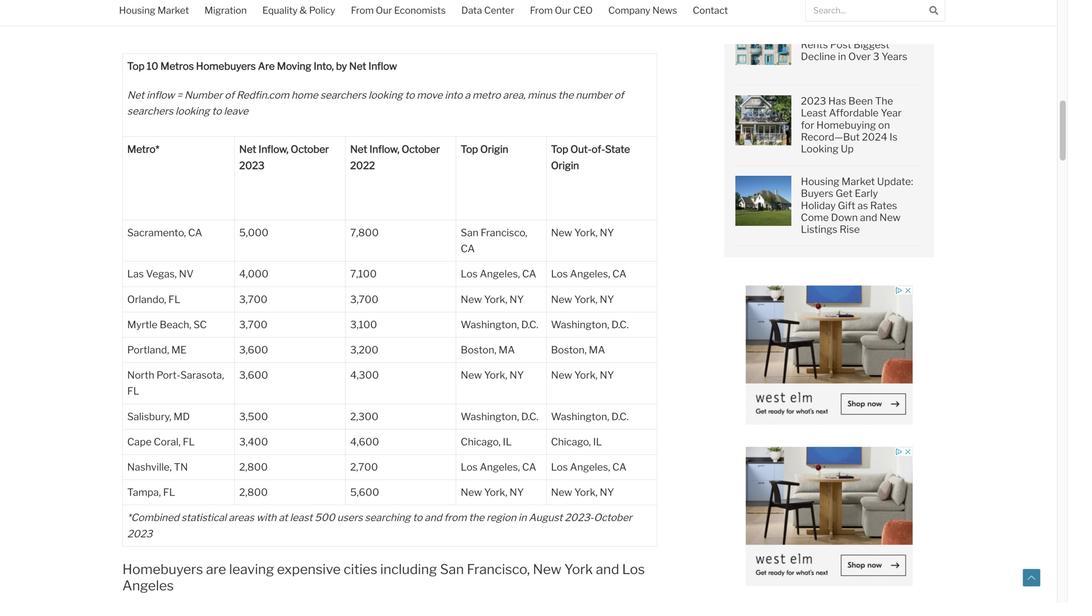 Task type: vqa. For each thing, say whether or not it's contained in the screenshot.
Decline
yes



Task type: locate. For each thing, give the bounding box(es) containing it.
0 horizontal spatial 2023
[[127, 528, 153, 540]]

francisco, inside san francisco, ca
[[481, 227, 528, 239]]

and for *combined statistical areas with at least 500 users searching to and from the region in august 2023-october 2023
[[425, 512, 442, 524]]

1 horizontal spatial our
[[555, 4, 572, 16]]

top inside top out-of-state origin
[[551, 143, 569, 156]]

as left asking
[[840, 26, 851, 39]]

in
[[839, 51, 847, 63], [519, 512, 527, 524]]

in inside the *combined statistical areas with at least 500 users searching to and from the region in august 2023-october 2023
[[519, 512, 527, 524]]

net down "leave"
[[239, 143, 257, 156]]

north
[[127, 369, 154, 382]]

affordable
[[830, 107, 879, 119]]

sarasota,
[[181, 369, 224, 382]]

including
[[381, 562, 437, 578]]

coral,
[[154, 436, 181, 448]]

1 horizontal spatial as
[[858, 200, 869, 212]]

inflow, up 2022
[[370, 143, 400, 156]]

4,600
[[350, 436, 379, 448]]

housing market
[[119, 4, 189, 16]]

1 horizontal spatial searchers
[[320, 89, 367, 101]]

1 3,600 from the top
[[239, 344, 268, 356]]

1 horizontal spatial il
[[594, 436, 602, 448]]

0 vertical spatial housing
[[119, 4, 156, 16]]

2 chicago, il from the left
[[551, 436, 602, 448]]

1 horizontal spatial inflow,
[[370, 143, 400, 156]]

3,700 for 3,100
[[239, 319, 268, 331]]

1 vertical spatial 2023
[[239, 159, 265, 172]]

of up "leave"
[[225, 89, 235, 101]]

in inside the tide turns for renters as asking rents post biggest decline in over 3 years
[[839, 51, 847, 63]]

2,300
[[350, 411, 379, 423]]

moving
[[277, 60, 312, 72]]

*combined statistical areas with at least 500 users searching to and from the region in august 2023-october 2023
[[127, 512, 633, 540]]

None search field
[[806, 0, 946, 22]]

0 horizontal spatial chicago,
[[461, 436, 501, 448]]

housing for housing market update: buyers get early holiday gift as rates come down and new listings rise
[[802, 176, 840, 188]]

and
[[861, 212, 878, 224], [425, 512, 442, 524], [596, 562, 620, 578]]

in left over
[[839, 51, 847, 63]]

center
[[485, 4, 515, 16]]

and for homebuyers are leaving expensive cities including san francisco, new york and los angeles
[[596, 562, 620, 578]]

inflow,
[[259, 143, 289, 156], [370, 143, 400, 156]]

inflow, inside the net inflow, october 2023
[[259, 143, 289, 156]]

from our ceo link
[[523, 0, 601, 23]]

salisbury,
[[127, 411, 172, 423]]

0 vertical spatial the
[[558, 89, 574, 101]]

net inside the net inflow, october 2023
[[239, 143, 257, 156]]

1 horizontal spatial chicago, il
[[551, 436, 602, 448]]

new
[[880, 212, 901, 224], [551, 227, 573, 239], [461, 293, 482, 306], [551, 293, 573, 306], [461, 369, 482, 382], [551, 369, 573, 382], [461, 487, 482, 499], [551, 487, 573, 499], [533, 562, 562, 578]]

3,600 for portland, me
[[239, 344, 268, 356]]

and inside housing market update: buyers get early holiday gift as rates come down and new listings rise
[[861, 212, 878, 224]]

market up gift
[[842, 176, 876, 188]]

2023
[[802, 95, 827, 107], [239, 159, 265, 172], [127, 528, 153, 540]]

inflow, for 2023
[[259, 143, 289, 156]]

origin down out-
[[551, 159, 580, 172]]

3
[[874, 51, 880, 63]]

the right the been
[[876, 95, 894, 107]]

3,600 for north port-sarasota, fl
[[239, 369, 268, 382]]

from our economists link
[[343, 0, 454, 23]]

los inside homebuyers are leaving expensive cities including san francisco, new york and los angeles
[[623, 562, 645, 578]]

looking down number at the top left
[[176, 105, 210, 117]]

4,000
[[239, 268, 269, 280]]

2 of from the left
[[615, 89, 624, 101]]

2 boston, from the left
[[551, 344, 587, 356]]

to inside the *combined statistical areas with at least 500 users searching to and from the region in august 2023-october 2023
[[413, 512, 423, 524]]

net up 2022
[[350, 143, 368, 156]]

net left inflow
[[127, 89, 144, 101]]

0 vertical spatial in
[[839, 51, 847, 63]]

0 horizontal spatial in
[[519, 512, 527, 524]]

years
[[882, 51, 908, 63]]

searchers
[[320, 89, 367, 101], [127, 105, 173, 117]]

to for searchers
[[405, 89, 415, 101]]

our for economists
[[376, 4, 392, 16]]

origin down metro
[[481, 143, 509, 156]]

san inside homebuyers are leaving expensive cities including san francisco, new york and los angeles
[[440, 562, 464, 578]]

new inside homebuyers are leaving expensive cities including san francisco, new york and los angeles
[[533, 562, 562, 578]]

the
[[558, 89, 574, 101], [469, 512, 485, 524]]

market for housing market update: buyers get early holiday gift as rates come down and new listings rise
[[842, 176, 876, 188]]

rise
[[840, 224, 861, 236]]

0 horizontal spatial for
[[802, 119, 815, 131]]

top for top 10 metros homebuyers are moving into, by net inflow
[[127, 60, 145, 72]]

from inside from our economists link
[[351, 4, 374, 16]]

2023 inside the net inflow, october 2023
[[239, 159, 265, 172]]

move
[[417, 89, 443, 101]]

0 vertical spatial to
[[405, 89, 415, 101]]

0 horizontal spatial housing
[[119, 4, 156, 16]]

redfin.com
[[237, 89, 289, 101]]

with
[[257, 512, 277, 524]]

the inside the *combined statistical areas with at least 500 users searching to and from the region in august 2023-october 2023
[[469, 512, 485, 524]]

1 horizontal spatial origin
[[551, 159, 580, 172]]

0 horizontal spatial from
[[351, 4, 374, 16]]

portland, me
[[127, 344, 187, 356]]

looking down inflow
[[369, 89, 403, 101]]

1 vertical spatial 2,800
[[239, 487, 268, 499]]

2 horizontal spatial top
[[551, 143, 569, 156]]

1 horizontal spatial housing
[[802, 176, 840, 188]]

0 vertical spatial the
[[802, 14, 820, 27]]

2 vertical spatial to
[[413, 512, 423, 524]]

equality
[[263, 4, 298, 16]]

1 vertical spatial as
[[858, 200, 869, 212]]

0 horizontal spatial the
[[469, 512, 485, 524]]

0 horizontal spatial origin
[[481, 143, 509, 156]]

1 vertical spatial searchers
[[127, 105, 173, 117]]

2,800 down 3,400 at the bottom of page
[[239, 461, 268, 474]]

1 vertical spatial for
[[802, 119, 815, 131]]

from right policy
[[351, 4, 374, 16]]

for up looking
[[802, 119, 815, 131]]

5,000
[[239, 227, 269, 239]]

net inside net inflow, october 2022
[[350, 143, 368, 156]]

net for 2022
[[350, 143, 368, 156]]

0 vertical spatial 2,800
[[239, 461, 268, 474]]

the right "from"
[[469, 512, 485, 524]]

1 from from the left
[[351, 4, 374, 16]]

1 vertical spatial looking
[[176, 105, 210, 117]]

2 2,800 from the top
[[239, 487, 268, 499]]

1 boston, from the left
[[461, 344, 497, 356]]

1 vertical spatial the
[[469, 512, 485, 524]]

1 vertical spatial and
[[425, 512, 442, 524]]

1 2,800 from the top
[[239, 461, 268, 474]]

nashville, tn
[[127, 461, 188, 474]]

2 boston, ma from the left
[[551, 344, 606, 356]]

as right gift
[[858, 200, 869, 212]]

=
[[177, 89, 182, 101]]

turns
[[845, 14, 871, 27]]

san
[[461, 227, 479, 239], [440, 562, 464, 578]]

for right turns
[[873, 14, 886, 27]]

net inside net inflow = number of redfin.com home searchers looking to move into a metro area, minus the number of searchers looking to leave
[[127, 89, 144, 101]]

0 horizontal spatial searchers
[[127, 105, 173, 117]]

the inside the tide turns for renters as asking rents post biggest decline in over 3 years
[[802, 14, 820, 27]]

homebuyers down *combined at left
[[122, 562, 203, 578]]

inflow, for 2022
[[370, 143, 400, 156]]

2 horizontal spatial and
[[861, 212, 878, 224]]

homebuyers inside homebuyers are leaving expensive cities including san francisco, new york and los angeles
[[122, 562, 203, 578]]

1 vertical spatial origin
[[551, 159, 580, 172]]

housing
[[119, 4, 156, 16], [802, 176, 840, 188]]

for inside the tide turns for renters as asking rents post biggest decline in over 3 years
[[873, 14, 886, 27]]

1 horizontal spatial the
[[558, 89, 574, 101]]

0 horizontal spatial as
[[840, 26, 851, 39]]

san inside san francisco, ca
[[461, 227, 479, 239]]

get
[[836, 188, 853, 200]]

1 inflow, from the left
[[259, 143, 289, 156]]

1 vertical spatial francisco,
[[467, 562, 530, 578]]

5,600
[[350, 487, 380, 499]]

0 vertical spatial origin
[[481, 143, 509, 156]]

0 horizontal spatial boston, ma
[[461, 344, 515, 356]]

from inside from our ceo link
[[530, 4, 553, 16]]

are
[[206, 562, 226, 578]]

searchers down by
[[320, 89, 367, 101]]

housing inside housing market link
[[119, 4, 156, 16]]

our left economists
[[376, 4, 392, 16]]

inflow, down redfin.com
[[259, 143, 289, 156]]

fl right tampa,
[[163, 487, 175, 499]]

market left migration on the top of the page
[[158, 4, 189, 16]]

been
[[849, 95, 874, 107]]

and right york
[[596, 562, 620, 578]]

rents
[[802, 38, 829, 51]]

in right region
[[519, 512, 527, 524]]

1 horizontal spatial boston, ma
[[551, 344, 606, 356]]

2 our from the left
[[555, 4, 572, 16]]

0 horizontal spatial ma
[[499, 344, 515, 356]]

are
[[258, 60, 275, 72]]

2 ma from the left
[[589, 344, 606, 356]]

from for from our economists
[[351, 4, 374, 16]]

las
[[127, 268, 144, 280]]

fl right the coral,
[[183, 436, 195, 448]]

fl inside north port-sarasota, fl
[[127, 385, 139, 398]]

market inside housing market update: buyers get early holiday gift as rates come down and new listings rise
[[842, 176, 876, 188]]

2 from from the left
[[530, 4, 553, 16]]

0 horizontal spatial the
[[802, 14, 820, 27]]

2 vertical spatial and
[[596, 562, 620, 578]]

and inside homebuyers are leaving expensive cities including san francisco, new york and los angeles
[[596, 562, 620, 578]]

searchers down inflow
[[127, 105, 173, 117]]

statistical
[[182, 512, 227, 524]]

0 horizontal spatial our
[[376, 4, 392, 16]]

fl down north on the left bottom of the page
[[127, 385, 139, 398]]

to left move
[[405, 89, 415, 101]]

1 vertical spatial housing
[[802, 176, 840, 188]]

and left "from"
[[425, 512, 442, 524]]

company news link
[[601, 0, 686, 23]]

1 horizontal spatial looking
[[369, 89, 403, 101]]

contact link
[[686, 0, 736, 23]]

3,600
[[239, 344, 268, 356], [239, 369, 268, 382]]

0 vertical spatial and
[[861, 212, 878, 224]]

record—but
[[802, 131, 861, 143]]

myrtle beach, sc
[[127, 319, 207, 331]]

top left out-
[[551, 143, 569, 156]]

1 vertical spatial market
[[842, 176, 876, 188]]

migration link
[[197, 0, 255, 23]]

1 our from the left
[[376, 4, 392, 16]]

*
[[156, 143, 159, 156]]

1 vertical spatial the
[[876, 95, 894, 107]]

3,700
[[239, 293, 268, 306], [350, 293, 379, 306], [239, 319, 268, 331]]

1 horizontal spatial from
[[530, 4, 553, 16]]

listings
[[802, 224, 838, 236]]

1 vertical spatial san
[[440, 562, 464, 578]]

top down a
[[461, 143, 479, 156]]

buyers
[[802, 188, 834, 200]]

1 vertical spatial in
[[519, 512, 527, 524]]

our left 'ceo'
[[555, 4, 572, 16]]

october
[[291, 143, 329, 156], [402, 143, 440, 156], [594, 512, 633, 524]]

0 horizontal spatial boston,
[[461, 344, 497, 356]]

2,800
[[239, 461, 268, 474], [239, 487, 268, 499]]

0 horizontal spatial of
[[225, 89, 235, 101]]

0 horizontal spatial top
[[127, 60, 145, 72]]

0 vertical spatial as
[[840, 26, 851, 39]]

inflow, inside net inflow, october 2022
[[370, 143, 400, 156]]

october inside the net inflow, october 2023
[[291, 143, 329, 156]]

the inside net inflow = number of redfin.com home searchers looking to move into a metro area, minus the number of searchers looking to leave
[[558, 89, 574, 101]]

2 horizontal spatial october
[[594, 512, 633, 524]]

homebuyers are leaving expensive cities including san francisco, new york and los angeles
[[122, 562, 645, 594]]

from
[[444, 512, 467, 524]]

0 horizontal spatial and
[[425, 512, 442, 524]]

up
[[841, 143, 854, 155]]

0 vertical spatial 3,600
[[239, 344, 268, 356]]

1 horizontal spatial market
[[842, 176, 876, 188]]

10
[[147, 60, 158, 72]]

0 horizontal spatial chicago, il
[[461, 436, 512, 448]]

1 horizontal spatial in
[[839, 51, 847, 63]]

homebuyers up number at the top left
[[196, 60, 256, 72]]

october inside net inflow, october 2022
[[402, 143, 440, 156]]

0 horizontal spatial market
[[158, 4, 189, 16]]

2 vertical spatial 2023
[[127, 528, 153, 540]]

advertisement region
[[746, 447, 913, 586]]

2 inflow, from the left
[[370, 143, 400, 156]]

portland,
[[127, 344, 169, 356]]

2,800 up areas
[[239, 487, 268, 499]]

1 horizontal spatial chicago,
[[551, 436, 591, 448]]

1 horizontal spatial for
[[873, 14, 886, 27]]

the right minus
[[558, 89, 574, 101]]

0 vertical spatial 2023
[[802, 95, 827, 107]]

1 horizontal spatial top
[[461, 143, 479, 156]]

top left 10
[[127, 60, 145, 72]]

housing for housing market
[[119, 4, 156, 16]]

d.c.
[[522, 319, 539, 331], [612, 319, 629, 331], [522, 411, 539, 423], [612, 411, 629, 423]]

2 horizontal spatial 2023
[[802, 95, 827, 107]]

the left tide
[[802, 14, 820, 27]]

0 vertical spatial market
[[158, 4, 189, 16]]

to left "leave"
[[212, 105, 222, 117]]

top out-of-state origin
[[551, 143, 631, 172]]

1 horizontal spatial boston,
[[551, 344, 587, 356]]

2 3,600 from the top
[[239, 369, 268, 382]]

of right number
[[615, 89, 624, 101]]

chicago, il
[[461, 436, 512, 448], [551, 436, 602, 448]]

1 horizontal spatial october
[[402, 143, 440, 156]]

0 vertical spatial for
[[873, 14, 886, 27]]

1 horizontal spatial of
[[615, 89, 624, 101]]

1 il from the left
[[503, 436, 512, 448]]

news
[[653, 4, 678, 16]]

il
[[503, 436, 512, 448], [594, 436, 602, 448]]

search image
[[930, 6, 939, 15]]

1 horizontal spatial ma
[[589, 344, 606, 356]]

1 horizontal spatial the
[[876, 95, 894, 107]]

1 of from the left
[[225, 89, 235, 101]]

rates
[[871, 200, 898, 212]]

1 horizontal spatial and
[[596, 562, 620, 578]]

from left 'ceo'
[[530, 4, 553, 16]]

1 horizontal spatial 2023
[[239, 159, 265, 172]]

0 horizontal spatial il
[[503, 436, 512, 448]]

and right rise
[[861, 212, 878, 224]]

1 vertical spatial homebuyers
[[122, 562, 203, 578]]

to right the searching
[[413, 512, 423, 524]]

by
[[336, 60, 347, 72]]

los
[[461, 268, 478, 280], [551, 268, 568, 280], [461, 461, 478, 474], [551, 461, 568, 474], [623, 562, 645, 578]]

0 horizontal spatial october
[[291, 143, 329, 156]]

housing inside housing market update: buyers get early holiday gift as rates come down and new listings rise
[[802, 176, 840, 188]]

0 horizontal spatial inflow,
[[259, 143, 289, 156]]

inflow
[[369, 60, 397, 72]]

and inside the *combined statistical areas with at least 500 users searching to and from the region in august 2023-october 2023
[[425, 512, 442, 524]]

0 vertical spatial francisco,
[[481, 227, 528, 239]]

0 vertical spatial san
[[461, 227, 479, 239]]

1 vertical spatial 3,600
[[239, 369, 268, 382]]



Task type: describe. For each thing, give the bounding box(es) containing it.
net for number
[[127, 89, 144, 101]]

inflow
[[147, 89, 175, 101]]

least
[[290, 512, 313, 524]]

state
[[606, 143, 631, 156]]

post
[[831, 38, 852, 51]]

cape coral, fl
[[127, 436, 195, 448]]

sc
[[194, 319, 207, 331]]

port-
[[157, 369, 181, 382]]

4,300
[[350, 369, 379, 382]]

leave
[[224, 105, 249, 117]]

2022
[[350, 159, 375, 172]]

2,700
[[350, 461, 378, 474]]

metros
[[161, 60, 194, 72]]

ad region
[[746, 286, 913, 425]]

october for net inflow, october 2022
[[402, 143, 440, 156]]

is
[[890, 131, 898, 143]]

1 chicago, il from the left
[[461, 436, 512, 448]]

&
[[300, 4, 307, 16]]

from our ceo
[[530, 4, 593, 16]]

2 il from the left
[[594, 436, 602, 448]]

york
[[565, 562, 593, 578]]

top 10 metros homebuyers are moving into, by net inflow
[[127, 60, 400, 72]]

1 vertical spatial to
[[212, 105, 222, 117]]

ca inside san francisco, ca
[[461, 243, 475, 255]]

2,800 for tampa, fl
[[239, 487, 268, 499]]

out-
[[571, 143, 592, 156]]

0 vertical spatial looking
[[369, 89, 403, 101]]

3,700 for 3,700
[[239, 293, 268, 306]]

0 horizontal spatial looking
[[176, 105, 210, 117]]

update:
[[878, 176, 914, 188]]

policy
[[309, 4, 336, 16]]

2 chicago, from the left
[[551, 436, 591, 448]]

metro
[[127, 143, 156, 156]]

vegas,
[[146, 268, 177, 280]]

net inflow = number of redfin.com home searchers looking to move into a metro area, minus the number of searchers looking to leave
[[127, 89, 624, 117]]

biggest
[[854, 38, 890, 51]]

migration
[[205, 4, 247, 16]]

500
[[315, 512, 335, 524]]

areas
[[229, 512, 254, 524]]

orlando, fl
[[127, 293, 181, 306]]

1 boston, ma from the left
[[461, 344, 515, 356]]

tide
[[822, 14, 843, 27]]

ceo
[[574, 4, 593, 16]]

economists
[[394, 4, 446, 16]]

3,100
[[350, 319, 377, 331]]

down
[[832, 212, 859, 224]]

renters
[[802, 26, 838, 39]]

come
[[802, 212, 830, 224]]

tampa, fl
[[127, 487, 175, 499]]

october inside the *combined statistical areas with at least 500 users searching to and from the region in august 2023-october 2023
[[594, 512, 633, 524]]

data center link
[[454, 0, 523, 23]]

home
[[292, 89, 318, 101]]

from for from our ceo
[[530, 4, 553, 16]]

looking
[[802, 143, 839, 155]]

expensive
[[277, 562, 341, 578]]

market for housing market
[[158, 4, 189, 16]]

number
[[576, 89, 613, 101]]

1 ma from the left
[[499, 344, 515, 356]]

holiday
[[802, 200, 836, 212]]

top origin
[[461, 143, 509, 156]]

3,500
[[239, 411, 268, 423]]

october for net inflow, october 2023
[[291, 143, 329, 156]]

new inside housing market update: buyers get early holiday gift as rates come down and new listings rise
[[880, 212, 901, 224]]

net for 2023
[[239, 143, 257, 156]]

homebuying
[[817, 119, 877, 131]]

the inside 2023 has been the least affordable year for homebuying on record—but 2024 is looking up
[[876, 95, 894, 107]]

salisbury, md
[[127, 411, 190, 423]]

fl up beach,
[[169, 293, 181, 306]]

north port-sarasota, fl
[[127, 369, 224, 398]]

net inflow, october 2023
[[239, 143, 329, 172]]

company
[[609, 4, 651, 16]]

origin inside top out-of-state origin
[[551, 159, 580, 172]]

metro *
[[127, 143, 159, 156]]

sacramento,
[[127, 227, 186, 239]]

metro
[[473, 89, 501, 101]]

top for top out-of-state origin
[[551, 143, 569, 156]]

Search... search field
[[807, 0, 923, 21]]

as inside housing market update: buyers get early holiday gift as rates come down and new listings rise
[[858, 200, 869, 212]]

2023 inside 2023 has been the least affordable year for homebuying on record—but 2024 is looking up
[[802, 95, 827, 107]]

cape
[[127, 436, 152, 448]]

nashville,
[[127, 461, 172, 474]]

2,800 for nashville, tn
[[239, 461, 268, 474]]

leaving
[[229, 562, 274, 578]]

equality & policy
[[263, 4, 336, 16]]

0 vertical spatial searchers
[[320, 89, 367, 101]]

nv
[[179, 268, 194, 280]]

francisco, inside homebuyers are leaving expensive cities including san francisco, new york and los angeles
[[467, 562, 530, 578]]

2023 inside the *combined statistical areas with at least 500 users searching to and from the region in august 2023-october 2023
[[127, 528, 153, 540]]

cities
[[344, 562, 378, 578]]

area,
[[503, 89, 526, 101]]

to for users
[[413, 512, 423, 524]]

from our economists
[[351, 4, 446, 16]]

2023 has been the least affordable year for homebuying on record—but 2024 is looking up
[[802, 95, 902, 155]]

1 chicago, from the left
[[461, 436, 501, 448]]

data center
[[462, 4, 515, 16]]

over
[[849, 51, 872, 63]]

searching
[[365, 512, 411, 524]]

housing market link
[[111, 0, 197, 23]]

decline
[[802, 51, 837, 63]]

myrtle
[[127, 319, 158, 331]]

0 vertical spatial homebuyers
[[196, 60, 256, 72]]

md
[[174, 411, 190, 423]]

for inside 2023 has been the least affordable year for homebuying on record—but 2024 is looking up
[[802, 119, 815, 131]]

net right by
[[349, 60, 367, 72]]

3,200
[[350, 344, 379, 356]]

angeles
[[122, 578, 174, 594]]

into
[[445, 89, 463, 101]]

early
[[855, 188, 879, 200]]

region
[[487, 512, 517, 524]]

contact
[[693, 4, 729, 16]]

company news
[[609, 4, 678, 16]]

top for top origin
[[461, 143, 479, 156]]

data
[[462, 4, 482, 16]]

our for ceo
[[555, 4, 572, 16]]

as inside the tide turns for renters as asking rents post biggest decline in over 3 years
[[840, 26, 851, 39]]



